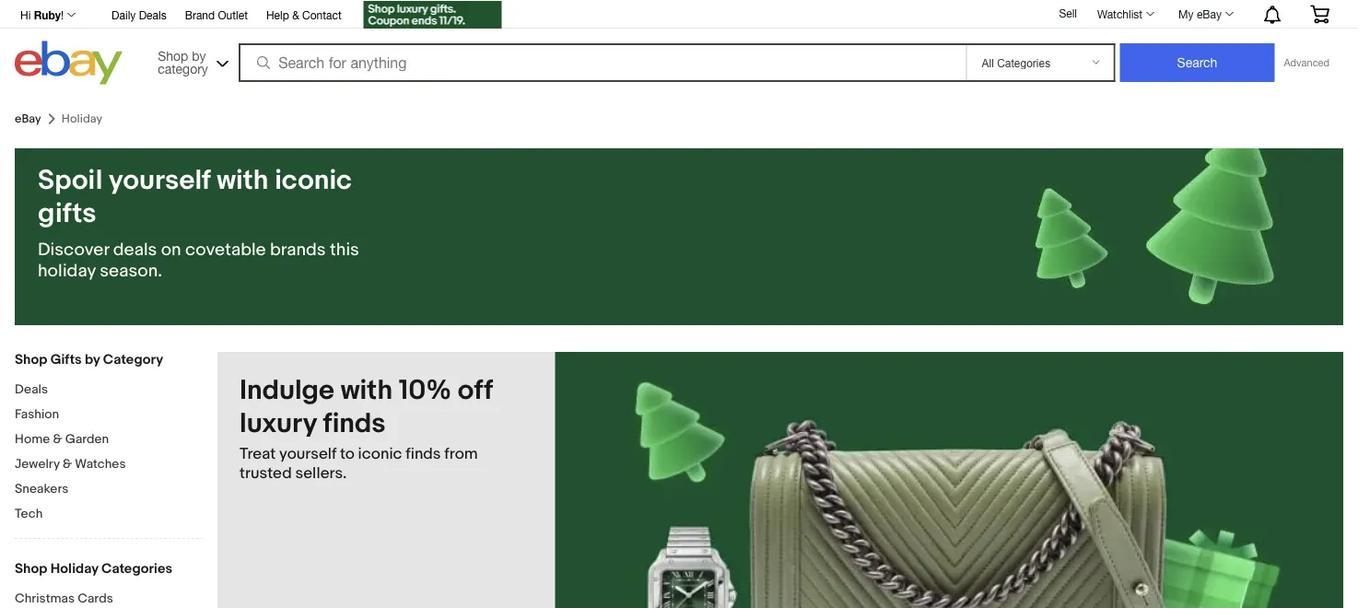Task type: vqa. For each thing, say whether or not it's contained in the screenshot.
the bottom an
no



Task type: locate. For each thing, give the bounding box(es) containing it.
spoil yourself with iconic gifts discover deals on covetable brands this holiday season.
[[38, 164, 359, 282]]

sell link
[[1051, 7, 1086, 19]]

0 vertical spatial finds
[[323, 407, 386, 441]]

ebay right "my"
[[1197, 7, 1222, 20]]

1 horizontal spatial ebay
[[1197, 7, 1222, 20]]

jewelry & watches link
[[15, 456, 204, 474]]

daily deals link
[[112, 6, 167, 26]]

0 vertical spatial &
[[292, 8, 299, 21]]

covetable
[[185, 239, 266, 261]]

sneakers
[[15, 481, 68, 497]]

yourself inside indulge with 10% off luxury finds treat yourself to iconic finds from trusted sellers.
[[279, 444, 336, 464]]

ebay link
[[15, 112, 41, 126]]

shop for shop holiday categories
[[15, 560, 47, 577]]

fashion link
[[15, 406, 204, 424]]

sell
[[1059, 7, 1077, 19]]

this
[[330, 239, 359, 261]]

& right jewelry
[[63, 456, 72, 472]]

&
[[292, 8, 299, 21], [53, 431, 62, 447], [63, 456, 72, 472]]

1 vertical spatial deals
[[15, 382, 48, 397]]

christmas
[[15, 591, 75, 606]]

1 vertical spatial by
[[85, 351, 100, 368]]

& right help
[[292, 8, 299, 21]]

to
[[340, 444, 355, 464]]

by inside the shop by category
[[192, 48, 206, 63]]

tech
[[15, 506, 43, 522]]

0 vertical spatial deals
[[139, 8, 167, 21]]

with left 10%
[[341, 374, 393, 407]]

0 horizontal spatial ebay
[[15, 112, 41, 126]]

0 vertical spatial with
[[217, 164, 269, 197]]

deals fashion home & garden jewelry & watches sneakers tech
[[15, 382, 126, 522]]

iconic right to
[[358, 444, 402, 464]]

iconic up the brands
[[275, 164, 352, 197]]

1 horizontal spatial by
[[192, 48, 206, 63]]

0 horizontal spatial finds
[[323, 407, 386, 441]]

with
[[217, 164, 269, 197], [341, 374, 393, 407]]

0 horizontal spatial yourself
[[109, 164, 211, 197]]

yourself up on
[[109, 164, 211, 197]]

finds up to
[[323, 407, 386, 441]]

1 vertical spatial yourself
[[279, 444, 336, 464]]

1 vertical spatial iconic
[[358, 444, 402, 464]]

1 vertical spatial shop
[[15, 351, 47, 368]]

with up 'covetable'
[[217, 164, 269, 197]]

watchlist link
[[1087, 3, 1163, 25]]

outlet
[[218, 8, 248, 21]]

0 horizontal spatial with
[[217, 164, 269, 197]]

help
[[266, 8, 289, 21]]

None submit
[[1120, 43, 1275, 82]]

christmas cards
[[15, 591, 113, 606]]

shop up christmas
[[15, 560, 47, 577]]

tech link
[[15, 506, 204, 523]]

sneakers link
[[15, 481, 204, 499]]

1 vertical spatial ebay
[[15, 112, 41, 126]]

hi ruby !
[[20, 8, 64, 21]]

yourself
[[109, 164, 211, 197], [279, 444, 336, 464]]

by down brand
[[192, 48, 206, 63]]

2 vertical spatial shop
[[15, 560, 47, 577]]

help & contact link
[[266, 6, 342, 26]]

ruby
[[34, 8, 61, 21]]

1 horizontal spatial deals
[[139, 8, 167, 21]]

0 vertical spatial shop
[[158, 48, 188, 63]]

1 vertical spatial with
[[341, 374, 393, 407]]

with inside spoil yourself with iconic gifts discover deals on covetable brands this holiday season.
[[217, 164, 269, 197]]

deals
[[139, 8, 167, 21], [15, 382, 48, 397]]

daily deals
[[112, 8, 167, 21]]

deals inside account navigation
[[139, 8, 167, 21]]

ebay up spoil
[[15, 112, 41, 126]]

finds
[[323, 407, 386, 441], [406, 444, 441, 464]]

sellers.
[[295, 464, 347, 483]]

iconic
[[275, 164, 352, 197], [358, 444, 402, 464]]

& right home
[[53, 431, 62, 447]]

shop left gifts at the bottom of the page
[[15, 351, 47, 368]]

0 vertical spatial ebay
[[1197, 7, 1222, 20]]

advanced link
[[1275, 44, 1339, 81]]

watchlist
[[1098, 7, 1143, 20]]

by right gifts at the bottom of the page
[[85, 351, 100, 368]]

shop inside the shop by category
[[158, 48, 188, 63]]

yourself left to
[[279, 444, 336, 464]]

account navigation
[[10, 0, 1344, 31]]

deals up 'fashion'
[[15, 382, 48, 397]]

hi
[[20, 8, 31, 21]]

1 horizontal spatial finds
[[406, 444, 441, 464]]

luxury
[[240, 407, 317, 441]]

deals inside deals fashion home & garden jewelry & watches sneakers tech
[[15, 382, 48, 397]]

1 horizontal spatial iconic
[[358, 444, 402, 464]]

1 horizontal spatial yourself
[[279, 444, 336, 464]]

get the coupon image
[[364, 1, 502, 29]]

ebay
[[1197, 7, 1222, 20], [15, 112, 41, 126]]

finds left from
[[406, 444, 441, 464]]

0 vertical spatial iconic
[[275, 164, 352, 197]]

shop
[[158, 48, 188, 63], [15, 351, 47, 368], [15, 560, 47, 577]]

0 vertical spatial yourself
[[109, 164, 211, 197]]

!
[[61, 8, 64, 21]]

my ebay
[[1179, 7, 1222, 20]]

discover
[[38, 239, 109, 261]]

gifts
[[50, 351, 82, 368]]

brand outlet link
[[185, 6, 248, 26]]

2 vertical spatial &
[[63, 456, 72, 472]]

shop by category
[[158, 48, 208, 76]]

by
[[192, 48, 206, 63], [85, 351, 100, 368]]

& inside help & contact link
[[292, 8, 299, 21]]

0 horizontal spatial iconic
[[275, 164, 352, 197]]

deals right daily
[[139, 8, 167, 21]]

iconic inside spoil yourself with iconic gifts discover deals on covetable brands this holiday season.
[[275, 164, 352, 197]]

1 horizontal spatial with
[[341, 374, 393, 407]]

0 horizontal spatial deals
[[15, 382, 48, 397]]

0 vertical spatial by
[[192, 48, 206, 63]]

holiday
[[50, 560, 98, 577]]

treat
[[240, 444, 276, 464]]

garden
[[65, 431, 109, 447]]

shop down brand
[[158, 48, 188, 63]]

with inside indulge with 10% off luxury finds treat yourself to iconic finds from trusted sellers.
[[341, 374, 393, 407]]



Task type: describe. For each thing, give the bounding box(es) containing it.
category
[[158, 61, 208, 76]]

your shopping cart image
[[1310, 5, 1331, 23]]

10%
[[399, 374, 452, 407]]

spoil
[[38, 164, 103, 197]]

daily
[[112, 8, 136, 21]]

Search for anything text field
[[242, 45, 963, 80]]

my
[[1179, 7, 1194, 20]]

season.
[[100, 260, 162, 282]]

shop holiday categories
[[15, 560, 172, 577]]

yourself inside spoil yourself with iconic gifts discover deals on covetable brands this holiday season.
[[109, 164, 211, 197]]

indulge
[[240, 374, 335, 407]]

brands
[[270, 239, 326, 261]]

categories
[[101, 560, 172, 577]]

help & contact
[[266, 8, 342, 21]]

advanced
[[1284, 57, 1330, 69]]

home & garden link
[[15, 431, 204, 449]]

indulge with 10% off luxury finds treat yourself to iconic finds from trusted sellers.
[[240, 374, 493, 483]]

deals
[[113, 239, 157, 261]]

trusted
[[240, 464, 292, 483]]

shop for shop by category
[[158, 48, 188, 63]]

christmas cards link
[[15, 591, 204, 608]]

1 vertical spatial &
[[53, 431, 62, 447]]

fashion
[[15, 406, 59, 422]]

brand
[[185, 8, 215, 21]]

on
[[161, 239, 181, 261]]

indulge with 10% off luxury finds main content
[[217, 352, 1344, 608]]

off
[[458, 374, 493, 407]]

category
[[103, 351, 163, 368]]

shop by category banner
[[10, 0, 1344, 89]]

cards
[[78, 591, 113, 606]]

brand outlet
[[185, 8, 248, 21]]

shop gifts by category
[[15, 351, 163, 368]]

0 horizontal spatial by
[[85, 351, 100, 368]]

gifts
[[38, 197, 96, 230]]

1 vertical spatial finds
[[406, 444, 441, 464]]

jewelry
[[15, 456, 60, 472]]

ebay inside account navigation
[[1197, 7, 1222, 20]]

deals link
[[15, 382, 204, 399]]

contact
[[302, 8, 342, 21]]

home
[[15, 431, 50, 447]]

shop by category button
[[149, 41, 232, 81]]

from
[[445, 444, 478, 464]]

shop for shop gifts by category
[[15, 351, 47, 368]]

none submit inside shop by category 'banner'
[[1120, 43, 1275, 82]]

watches
[[75, 456, 126, 472]]

my ebay link
[[1169, 3, 1242, 25]]

holiday
[[38, 260, 96, 282]]

iconic inside indulge with 10% off luxury finds treat yourself to iconic finds from trusted sellers.
[[358, 444, 402, 464]]



